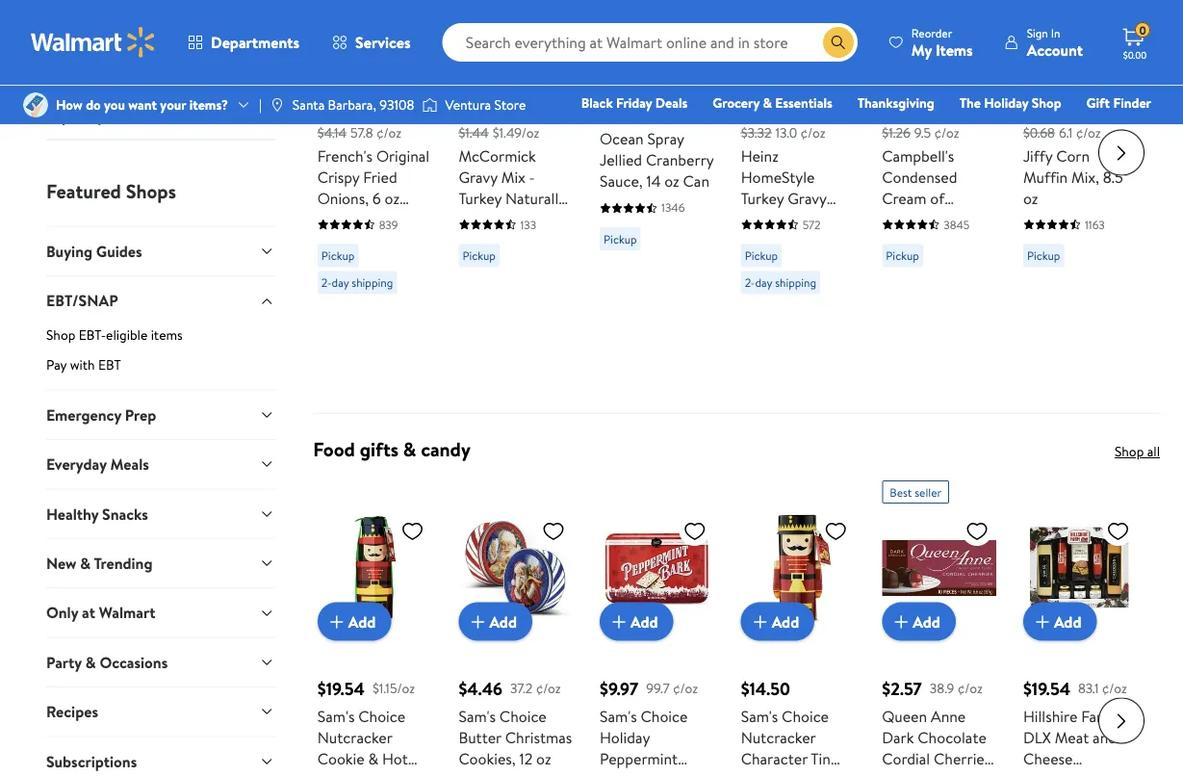Task type: locate. For each thing, give the bounding box(es) containing it.
pickup down sauce,
[[604, 231, 637, 247]]

next slide for product carousel list image for $2.57
[[1099, 698, 1145, 744]]

4 sam's from the left
[[741, 706, 778, 727]]

naturally
[[505, 188, 566, 209]]

sam's down '$4.46'
[[458, 706, 496, 727]]

4 now from the left
[[882, 100, 917, 124]]

choice
[[358, 706, 405, 727], [499, 706, 546, 727], [641, 706, 688, 727], [782, 706, 829, 727]]

1 horizontal spatial $19.54
[[1023, 677, 1071, 701]]

choice down $1.15/oz
[[358, 706, 405, 727]]

 image
[[270, 97, 285, 113]]

1 $19.54 from the left
[[317, 677, 365, 701]]

add to cart image
[[325, 33, 348, 56], [607, 33, 631, 56], [749, 33, 772, 56], [890, 33, 913, 56], [890, 610, 913, 633]]

0 horizontal spatial nutcracker
[[317, 727, 392, 748]]

1 horizontal spatial can
[[930, 230, 956, 251]]

turkey down 'heinz'
[[741, 188, 784, 209]]

add to cart image up grocery & essentials link on the top
[[749, 33, 772, 56]]

0 horizontal spatial turkey
[[458, 188, 502, 209]]

healthy
[[46, 503, 98, 524]]

turkey
[[458, 188, 502, 209], [741, 188, 784, 209]]

& right grocery at the right of the page
[[763, 93, 773, 112]]

product group containing $9.97
[[600, 473, 714, 776]]

food gifts & candy
[[313, 436, 471, 463]]

do
[[86, 95, 101, 114]]

shop
[[1033, 93, 1062, 112], [745, 120, 775, 139], [46, 325, 76, 344], [1115, 442, 1145, 461]]

french's
[[317, 145, 372, 166]]

add to cart image for now $3.47
[[325, 33, 348, 56]]

1 horizontal spatial 2-
[[745, 275, 755, 291]]

1 horizontal spatial chocolate
[[918, 727, 987, 748]]

product group containing now $1.00
[[882, 0, 996, 405]]

& for occasions
[[85, 652, 96, 673]]

¢/oz right 6.1
[[1076, 124, 1101, 142]]

2 2-day shipping from the left
[[745, 275, 817, 291]]

1 vertical spatial can
[[930, 230, 956, 251]]

candy
[[421, 436, 471, 463]]

2 day from the left
[[755, 275, 772, 291]]

sam's inside $19.54 $1.15/oz sam's choice nutcracker cookie & hot chocolate g
[[317, 706, 354, 727]]

chocolate down $1.15/oz
[[317, 769, 386, 776]]

0 horizontal spatial  image
[[23, 92, 48, 118]]

0 horizontal spatial gift
[[741, 769, 767, 776]]

gravy up 572 on the right top
[[788, 188, 827, 209]]

2 2- from the left
[[745, 275, 755, 291]]

1 shipping from the left
[[351, 275, 393, 291]]

chocolate down 38.9
[[918, 727, 987, 748]]

1 horizontal spatial shipping
[[775, 275, 817, 291]]

oz right 12
[[536, 748, 551, 769]]

0 horizontal spatial shipping
[[351, 275, 393, 291]]

product group containing $4.46
[[458, 473, 573, 776]]

jellied
[[600, 150, 642, 171]]

sam's down $14.50
[[741, 706, 778, 727]]

1 sam's from the left
[[317, 706, 354, 727]]

2 next slide for product carousel list image from the top
[[1099, 698, 1145, 744]]

can inside $1.98 14.1 ¢/oz ocean spray jellied cranberry sauce, 14 oz can
[[683, 171, 710, 192]]

0
[[1140, 22, 1147, 38]]

new
[[46, 553, 76, 574]]

seller
[[915, 484, 942, 500]]

0 horizontal spatial chocolate
[[317, 769, 386, 776]]

add to cart image
[[466, 33, 489, 56], [1031, 33, 1054, 56], [325, 610, 348, 633], [466, 610, 489, 633], [607, 610, 631, 633], [749, 610, 772, 633], [1031, 610, 1054, 633]]

 image
[[23, 92, 48, 118], [422, 95, 438, 115]]

¢/oz up 'original' at left
[[376, 124, 401, 142]]

¢/oz right '13.0'
[[801, 124, 826, 142]]

$1.98
[[600, 100, 637, 124]]

nutcracker inside $19.54 $1.15/oz sam's choice nutcracker cookie & hot chocolate g
[[317, 727, 392, 748]]

your
[[160, 95, 186, 114]]

1 vertical spatial gift
[[741, 769, 767, 776]]

nutcracker up the set
[[741, 727, 816, 748]]

pickup for now $2.34
[[745, 248, 778, 264]]

now inside now $1.00 $1.26 9.5 ¢/oz campbell's condensed cream of mushroom soup, 10.5 oz can
[[882, 100, 917, 124]]

$3.47
[[356, 100, 397, 124]]

gift left the set
[[741, 769, 767, 776]]

¢/oz right 37.2
[[536, 679, 561, 698]]

shop ebt-eligible items
[[46, 325, 183, 344]]

13.0
[[775, 124, 797, 142]]

holiday up bark,
[[600, 727, 650, 748]]

 image for how do you want your items?
[[23, 92, 48, 118]]

10
[[637, 769, 652, 776]]

2- for now $2.34
[[745, 275, 755, 291]]

$19.54 for hillshire
[[1023, 677, 1071, 701]]

items
[[151, 325, 183, 344]]

the holiday shop link
[[952, 92, 1071, 113]]

sam's choice holiday peppermint bark, 10 oz tin, white & dark chocolate mint candy bark image
[[600, 511, 714, 626]]

mccormick gravy mix - turkey naturally flavored, 0.87 oz gravies image
[[458, 0, 573, 48]]

add to cart image for $1.98
[[607, 33, 631, 56]]

$19.54 inside $19.54 $1.15/oz sam's choice nutcracker cookie & hot chocolate g
[[317, 677, 365, 701]]

1 horizontal spatial gift
[[1087, 93, 1111, 112]]

$1.49/oz
[[492, 124, 539, 142]]

0 horizontal spatial day
[[331, 275, 349, 291]]

$19.54 inside $19.54 83.1 ¢/oz hillshire farm dlx meat and cheese assortm
[[1023, 677, 1071, 701]]

the
[[960, 93, 982, 112]]

oz right 0.87 at the left of the page
[[555, 209, 570, 230]]

shipping down 572 on the right top
[[775, 275, 817, 291]]

¢/oz right 38.9
[[958, 679, 983, 698]]

pickup
[[604, 231, 637, 247], [321, 248, 354, 264], [462, 248, 496, 264], [745, 248, 778, 264], [886, 248, 919, 264], [1027, 248, 1061, 264]]

0 horizontal spatial $19.54
[[317, 677, 365, 701]]

1 vertical spatial holiday
[[600, 727, 650, 748]]

& left hot
[[368, 748, 378, 769]]

1 turkey from the left
[[458, 188, 502, 209]]

$1.15/oz
[[372, 679, 415, 698]]

sam's down $9.97
[[600, 706, 637, 727]]

1 horizontal spatial 2-day shipping
[[745, 275, 817, 291]]

oz right 10.5
[[911, 230, 926, 251]]

shipping down 839
[[351, 275, 393, 291]]

$14.50
[[741, 677, 790, 701]]

chocolate inside $19.54 $1.15/oz sam's choice nutcracker cookie & hot chocolate g
[[317, 769, 386, 776]]

oz down jiffy
[[1023, 188, 1038, 209]]

can up 1346
[[683, 171, 710, 192]]

2 choice from the left
[[499, 706, 546, 727]]

mccormick
[[458, 145, 536, 166]]

pickup down the flavored,
[[462, 248, 496, 264]]

toppings
[[355, 209, 414, 230]]

add
[[348, 34, 376, 55], [489, 34, 517, 55], [631, 34, 658, 55], [772, 34, 799, 55], [913, 34, 941, 55], [1054, 34, 1082, 55], [348, 611, 376, 632], [489, 611, 517, 632], [631, 611, 658, 632], [772, 611, 799, 632], [913, 611, 941, 632], [1054, 611, 1082, 632]]

french's original crispy fried onions, 6 oz salad toppings image
[[317, 0, 431, 48]]

6
[[372, 188, 381, 209]]

electronics link
[[624, 119, 706, 140]]

0 vertical spatial can
[[683, 171, 710, 192]]

& right gifts
[[403, 436, 416, 463]]

recipes
[[46, 701, 98, 722]]

2- for now $3.47
[[321, 275, 331, 291]]

holiday
[[985, 93, 1029, 112], [600, 727, 650, 748]]

2-day shipping down 839
[[321, 275, 393, 291]]

choice inside $14.50 sam's choice nutcracker character tin gift set
[[782, 706, 829, 727]]

jiffy
[[1023, 145, 1053, 166]]

0 horizontal spatial can
[[683, 171, 710, 192]]

oz inside $4.46 37.2 ¢/oz sam's choice butter christmas cookies, 12 oz
[[536, 748, 551, 769]]

toy
[[723, 120, 742, 139]]

food
[[313, 436, 355, 463]]

1 horizontal spatial turkey
[[741, 188, 784, 209]]

onions,
[[317, 188, 368, 209]]

5 now from the left
[[1023, 100, 1058, 124]]

0 vertical spatial next slide for product carousel list image
[[1099, 129, 1145, 176]]

1 horizontal spatial gravy
[[788, 188, 827, 209]]

1 nutcracker from the left
[[317, 727, 392, 748]]

2 turkey from the left
[[741, 188, 784, 209]]

 image left how
[[23, 92, 48, 118]]

add to cart image left "items"
[[890, 33, 913, 56]]

holiday inside $9.97 99.7 ¢/oz sam's choice holiday peppermint bark, 10 oz t
[[600, 727, 650, 748]]

¢/oz right 99.7
[[673, 679, 698, 698]]

2-day shipping for $2.34
[[745, 275, 817, 291]]

pickup down salad
[[321, 248, 354, 264]]

nutcracker down $1.15/oz
[[317, 727, 392, 748]]

1 vertical spatial next slide for product carousel list image
[[1099, 698, 1145, 744]]

toy shop link
[[714, 119, 784, 140]]

add to cart image left services
[[325, 33, 348, 56]]

0 vertical spatial chocolate
[[918, 727, 987, 748]]

1 day from the left
[[331, 275, 349, 291]]

friday
[[617, 93, 653, 112]]

now for now $0.52
[[1023, 100, 1058, 124]]

1 horizontal spatial  image
[[422, 95, 438, 115]]

1 next slide for product carousel list image from the top
[[1099, 129, 1145, 176]]

day for $3.47
[[331, 275, 349, 291]]

0 horizontal spatial 2-day shipping
[[321, 275, 393, 291]]

turkey up gravies at the top left of page
[[458, 188, 502, 209]]

pickup for now $0.52
[[1027, 248, 1061, 264]]

oz right 6
[[384, 188, 399, 209]]

1 horizontal spatial day
[[755, 275, 772, 291]]

oz inside $9.97 99.7 ¢/oz sam's choice holiday peppermint bark, 10 oz t
[[655, 769, 670, 776]]

shop up pay
[[46, 325, 76, 344]]

$2.34
[[780, 100, 822, 124]]

oz inside now $1.00 $1.26 9.5 ¢/oz campbell's condensed cream of mushroom soup, 10.5 oz can
[[911, 230, 926, 251]]

emergency prep
[[46, 404, 156, 425]]

$19.54 up hillshire
[[1023, 677, 1071, 701]]

product group
[[317, 0, 431, 405], [458, 0, 573, 405], [600, 0, 714, 405], [741, 0, 855, 405], [882, 0, 996, 405], [1023, 0, 1138, 405], [317, 473, 431, 776], [458, 473, 573, 776], [600, 473, 714, 776], [741, 473, 855, 776], [882, 473, 996, 776], [1023, 473, 1138, 776]]

38.9
[[930, 679, 955, 698]]

¢/oz inside now $2.34 $3.32 13.0 ¢/oz heinz homestyle turkey gravy value size, 18 oz jar
[[801, 124, 826, 142]]

shipping for $3.47
[[351, 275, 393, 291]]

shop up debit
[[1033, 93, 1062, 112]]

sam's
[[317, 706, 354, 727], [458, 706, 496, 727], [600, 706, 637, 727], [741, 706, 778, 727]]

day down jar
[[755, 275, 772, 291]]

ebt-
[[79, 325, 106, 344]]

pickup for now $1.00
[[886, 248, 919, 264]]

pickup down mushroom
[[886, 248, 919, 264]]

2 nutcracker from the left
[[741, 727, 816, 748]]

1 2- from the left
[[321, 275, 331, 291]]

0 horizontal spatial gravy
[[458, 166, 497, 188]]

my
[[912, 39, 933, 60]]

now inside now $0.52 $0.68 6.1 ¢/oz jiffy corn muffin mix, 8.5 oz
[[1023, 100, 1058, 124]]

3 now from the left
[[741, 100, 775, 124]]

next slide for product carousel list image
[[1099, 129, 1145, 176], [1099, 698, 1145, 744]]

party & occasions
[[46, 652, 168, 673]]

gravy inside now $1.30 $1.44 $1.49/oz mccormick gravy mix - turkey naturally flavored, 0.87 oz gravies
[[458, 166, 497, 188]]

spray
[[647, 128, 684, 150]]

snacks
[[102, 503, 148, 524]]

2-day shipping down jar
[[745, 275, 817, 291]]

oz right 10
[[655, 769, 670, 776]]

¢/oz inside $9.97 99.7 ¢/oz sam's choice holiday peppermint bark, 10 oz t
[[673, 679, 698, 698]]

tin
[[811, 748, 831, 769]]

now inside now $3.47 $4.14 57.8 ¢/oz french's original crispy fried onions, 6 oz salad toppings
[[317, 100, 352, 124]]

& right party
[[85, 652, 96, 673]]

0 vertical spatial holiday
[[985, 93, 1029, 112]]

1 vertical spatial chocolate
[[317, 769, 386, 776]]

can left soup,
[[930, 230, 956, 251]]

3 choice from the left
[[641, 706, 688, 727]]

product group containing now $3.47
[[317, 0, 431, 405]]

holiday up the 'one'
[[985, 93, 1029, 112]]

2 shipping from the left
[[775, 275, 817, 291]]

¢/oz right 9.5
[[934, 124, 960, 142]]

add to cart image for now $2.34
[[749, 33, 772, 56]]

oz inside now $3.47 $4.14 57.8 ¢/oz french's original crispy fried onions, 6 oz salad toppings
[[384, 188, 399, 209]]

2 now from the left
[[458, 100, 493, 124]]

choice up tin
[[782, 706, 829, 727]]

christmas
[[505, 727, 572, 748]]

$19.54 left $1.15/oz
[[317, 677, 365, 701]]

8.5
[[1103, 166, 1123, 188]]

2- down jar
[[745, 275, 755, 291]]

¢/oz right 14.1
[[667, 102, 692, 121]]

sam's inside $9.97 99.7 ¢/oz sam's choice holiday peppermint bark, 10 oz t
[[600, 706, 637, 727]]

choice inside $19.54 $1.15/oz sam's choice nutcracker cookie & hot chocolate g
[[358, 706, 405, 727]]

0 horizontal spatial 2-
[[321, 275, 331, 291]]

0 vertical spatial gift
[[1087, 93, 1111, 112]]

shop left all
[[1115, 442, 1145, 461]]

at
[[82, 602, 95, 623]]

choice down 99.7
[[641, 706, 688, 727]]

essentials
[[776, 93, 833, 112]]

value
[[741, 209, 777, 230]]

mix
[[501, 166, 525, 188]]

original
[[376, 145, 429, 166]]

Walmart Site-Wide search field
[[443, 23, 858, 62]]

add to cart image up $2.57
[[890, 610, 913, 633]]

1 choice from the left
[[358, 706, 405, 727]]

now inside now $1.30 $1.44 $1.49/oz mccormick gravy mix - turkey naturally flavored, 0.87 oz gravies
[[458, 100, 493, 124]]

2- down salad
[[321, 275, 331, 291]]

registry link
[[922, 119, 988, 140]]

1 now from the left
[[317, 100, 352, 124]]

& right new
[[80, 553, 91, 574]]

1 2-day shipping from the left
[[321, 275, 393, 291]]

oz right the '6.6'
[[906, 769, 921, 776]]

mix,
[[1072, 166, 1100, 188]]

walmart+ link
[[1086, 119, 1161, 140]]

services button
[[316, 19, 427, 66]]

black
[[582, 93, 613, 112]]

oz inside $1.98 14.1 ¢/oz ocean spray jellied cranberry sauce, 14 oz can
[[664, 171, 679, 192]]

gift
[[1087, 93, 1111, 112], [741, 769, 767, 776]]

day down salad
[[331, 275, 349, 291]]

salad
[[317, 209, 352, 230]]

1 horizontal spatial holiday
[[985, 93, 1029, 112]]

black friday deals link
[[573, 92, 697, 113]]

3 sam's from the left
[[600, 706, 637, 727]]

gift inside $14.50 sam's choice nutcracker character tin gift set
[[741, 769, 767, 776]]

emergency
[[46, 404, 121, 425]]

gravy left mix
[[458, 166, 497, 188]]

add to cart image up +2
[[607, 33, 631, 56]]

oz right 14
[[664, 171, 679, 192]]

new & trending
[[46, 553, 153, 574]]

¢/oz inside $1.98 14.1 ¢/oz ocean spray jellied cranberry sauce, 14 oz can
[[667, 102, 692, 121]]

oz right "18"
[[832, 209, 847, 230]]

&
[[763, 93, 773, 112], [403, 436, 416, 463], [80, 553, 91, 574], [85, 652, 96, 673], [368, 748, 378, 769]]

pickup down muffin
[[1027, 248, 1061, 264]]

 image right 93108
[[422, 95, 438, 115]]

¢/oz
[[667, 102, 692, 121], [376, 124, 401, 142], [801, 124, 826, 142], [934, 124, 960, 142], [1076, 124, 1101, 142], [536, 679, 561, 698], [673, 679, 698, 698], [958, 679, 983, 698], [1102, 679, 1127, 698]]

pickup down value
[[745, 248, 778, 264]]

homestyle
[[741, 166, 815, 188]]

add to cart image for $14.50 sam's choice nutcracker character tin gift set
[[749, 610, 772, 633]]

gift finder link
[[1079, 92, 1161, 113]]

home
[[800, 120, 836, 139]]

2 sam's from the left
[[458, 706, 496, 727]]

heinz
[[741, 145, 779, 166]]

day
[[331, 275, 349, 291], [755, 275, 772, 291]]

pay with ebt link
[[46, 355, 275, 390]]

all
[[1148, 442, 1161, 461]]

gift left finder
[[1087, 93, 1111, 112]]

shop all link
[[1115, 442, 1161, 461]]

¢/oz inside $2.57 38.9 ¢/oz queen anne dark chocolate cordial cherries, 6.6 oz box,
[[958, 679, 983, 698]]

0 horizontal spatial holiday
[[600, 727, 650, 748]]

now $1.30 $1.44 $1.49/oz mccormick gravy mix - turkey naturally flavored, 0.87 oz gravies
[[458, 100, 570, 251]]

now $3.47 $4.14 57.8 ¢/oz french's original crispy fried onions, 6 oz salad toppings
[[317, 100, 429, 230]]

now inside now $2.34 $3.32 13.0 ¢/oz heinz homestyle turkey gravy value size, 18 oz jar
[[741, 100, 775, 124]]

¢/oz right 83.1
[[1102, 679, 1127, 698]]

choice down 37.2
[[499, 706, 546, 727]]

sign in to add to favorites list, sam's choice nutcracker cookie & hot chocolate gift tower image
[[401, 519, 424, 543]]

turkey inside now $1.30 $1.44 $1.49/oz mccormick gravy mix - turkey naturally flavored, 0.87 oz gravies
[[458, 188, 502, 209]]

pickup for $1.98
[[604, 231, 637, 247]]

2 $19.54 from the left
[[1023, 677, 1071, 701]]

search icon image
[[831, 35, 847, 50]]

4 choice from the left
[[782, 706, 829, 727]]

sam's up cookie
[[317, 706, 354, 727]]

1 horizontal spatial nutcracker
[[741, 727, 816, 748]]

2-day shipping
[[321, 275, 393, 291], [745, 275, 817, 291]]



Task type: describe. For each thing, give the bounding box(es) containing it.
product group containing now $1.30
[[458, 0, 573, 405]]

santa
[[293, 95, 325, 114]]

add to cart image for $19.54 83.1 ¢/oz hillshire farm dlx meat and cheese assortm
[[1031, 610, 1054, 633]]

nutcracker inside $14.50 sam's choice nutcracker character tin gift set
[[741, 727, 816, 748]]

$1.30
[[497, 100, 535, 124]]

how do you want your items?
[[56, 95, 228, 114]]

99.7
[[646, 679, 670, 698]]

the holiday shop
[[960, 93, 1062, 112]]

product group containing $14.50
[[741, 473, 855, 776]]

now for now $2.34
[[741, 100, 775, 124]]

account
[[1028, 39, 1084, 60]]

sign
[[1028, 25, 1049, 41]]

pickup for now $3.47
[[321, 248, 354, 264]]

$1.98 14.1 ¢/oz ocean spray jellied cranberry sauce, 14 oz can
[[600, 100, 714, 192]]

now for now $1.00
[[882, 100, 917, 124]]

jiffy corn muffin mix, 8.5 oz image
[[1023, 0, 1138, 48]]

product group containing $2.57
[[882, 473, 996, 776]]

departments button
[[171, 19, 316, 66]]

sam's choice nutcracker character tin gift set image
[[741, 511, 855, 626]]

cheese
[[1023, 748, 1073, 769]]

grocery & essentials link
[[704, 92, 842, 113]]

mushroom
[[882, 209, 954, 230]]

sign in to add to favorites list, queen anne dark chocolate cordial cherries, 6.6 oz box, 10 pieces image
[[966, 519, 989, 543]]

product group containing $1.98
[[600, 0, 714, 405]]

now for now $1.30
[[458, 100, 493, 124]]

cream
[[882, 188, 927, 209]]

home link
[[791, 119, 844, 140]]

now $0.52 $0.68 6.1 ¢/oz jiffy corn muffin mix, 8.5 oz
[[1023, 100, 1123, 209]]

santa barbara, 93108
[[293, 95, 415, 114]]

fashion
[[861, 120, 905, 139]]

crispy
[[317, 166, 359, 188]]

walmart
[[99, 602, 156, 623]]

ocean spray jellied cranberry sauce, 14 oz can image
[[600, 0, 714, 48]]

add to cart image for $19.54 $1.15/oz sam's choice nutcracker cookie & hot chocolate g
[[325, 610, 348, 633]]

only
[[46, 602, 78, 623]]

& inside $19.54 $1.15/oz sam's choice nutcracker cookie & hot chocolate g
[[368, 748, 378, 769]]

add to cart image for $4.46 37.2 ¢/oz sam's choice butter christmas cookies, 12 oz
[[466, 610, 489, 633]]

soup,
[[957, 209, 995, 230]]

sign in to add to favorites list, sam's choice holiday peppermint bark, 10 oz tin, white & dark chocolate mint candy bark image
[[683, 519, 706, 543]]

only at walmart
[[46, 602, 156, 623]]

ebt/snap
[[46, 290, 118, 311]]

departments
[[211, 32, 300, 53]]

featured
[[46, 177, 121, 204]]

occasions
[[100, 652, 168, 673]]

shops
[[126, 177, 176, 204]]

14
[[646, 171, 661, 192]]

condensed
[[882, 166, 957, 188]]

turkey inside now $2.34 $3.32 13.0 ¢/oz heinz homestyle turkey gravy value size, 18 oz jar
[[741, 188, 784, 209]]

 image for ventura store
[[422, 95, 438, 115]]

shop up 'heinz'
[[745, 120, 775, 139]]

gravy inside now $2.34 $3.32 13.0 ¢/oz heinz homestyle turkey gravy value size, 18 oz jar
[[788, 188, 827, 209]]

shop all
[[1115, 442, 1161, 461]]

healthy snacks
[[46, 503, 148, 524]]

-
[[529, 166, 535, 188]]

hillshire farm dlx meat and cheese assortment holiday boxed gift set, 23.5oz image
[[1023, 511, 1138, 626]]

you
[[104, 95, 125, 114]]

best seller
[[890, 484, 942, 500]]

choice inside $4.46 37.2 ¢/oz sam's choice butter christmas cookies, 12 oz
[[499, 706, 546, 727]]

gift inside gift finder electronics
[[1087, 93, 1111, 112]]

chocolate inside $2.57 38.9 ¢/oz queen anne dark chocolate cordial cherries, 6.6 oz box,
[[918, 727, 987, 748]]

shipping for $2.34
[[775, 275, 817, 291]]

items?
[[189, 95, 228, 114]]

queen anne dark chocolate cordial cherries, 6.6 oz box, 10 pieces image
[[882, 511, 996, 626]]

sam's choice nutcracker cookie & hot chocolate gift tower image
[[317, 511, 431, 626]]

fashion link
[[852, 119, 914, 140]]

flavored,
[[458, 209, 520, 230]]

$4.46 37.2 ¢/oz sam's choice butter christmas cookies, 12 oz
[[458, 677, 572, 769]]

dark
[[882, 727, 914, 748]]

12
[[519, 748, 532, 769]]

queen
[[882, 706, 927, 727]]

bark,
[[600, 769, 634, 776]]

deals
[[656, 93, 688, 112]]

finder
[[1114, 93, 1152, 112]]

sam's inside $14.50 sam's choice nutcracker character tin gift set
[[741, 706, 778, 727]]

9.5
[[914, 124, 931, 142]]

$9.97 99.7 ¢/oz sam's choice holiday peppermint bark, 10 oz t
[[600, 677, 703, 776]]

sign in to add to favorites list, hillshire farm dlx meat and cheese assortment holiday boxed gift set, 23.5oz image
[[1107, 519, 1130, 543]]

$0.00
[[1124, 48, 1148, 61]]

Search search field
[[443, 23, 858, 62]]

thanksgiving
[[858, 93, 935, 112]]

$4.46
[[458, 677, 502, 701]]

muffin
[[1023, 166, 1068, 188]]

hillshire
[[1023, 706, 1078, 727]]

butter
[[458, 727, 501, 748]]

oz inside now $0.52 $0.68 6.1 ¢/oz jiffy corn muffin mix, 8.5 oz
[[1023, 188, 1038, 209]]

¢/oz inside now $0.52 $0.68 6.1 ¢/oz jiffy corn muffin mix, 8.5 oz
[[1076, 124, 1101, 142]]

sign in to add to favorites list, sam's choice butter christmas cookies, 12 oz image
[[542, 519, 565, 543]]

add to cart image for now $1.00
[[890, 33, 913, 56]]

how
[[56, 95, 83, 114]]

reorder
[[912, 25, 953, 41]]

pickup for now $1.30
[[462, 248, 496, 264]]

cordial
[[882, 748, 930, 769]]

pay
[[46, 355, 67, 374]]

character
[[741, 748, 808, 769]]

debit
[[1037, 120, 1070, 139]]

sam's choice butter christmas cookies, 12 oz image
[[458, 511, 573, 626]]

$4.14
[[317, 124, 346, 142]]

¢/oz inside $19.54 83.1 ¢/oz hillshire farm dlx meat and cheese assortm
[[1102, 679, 1127, 698]]

sam's inside $4.46 37.2 ¢/oz sam's choice butter christmas cookies, 12 oz
[[458, 706, 496, 727]]

¢/oz inside $4.46 37.2 ¢/oz sam's choice butter christmas cookies, 12 oz
[[536, 679, 561, 698]]

sign in account
[[1028, 25, 1084, 60]]

subscriptions button
[[46, 736, 275, 776]]

oz inside now $1.30 $1.44 $1.49/oz mccormick gravy mix - turkey naturally flavored, 0.87 oz gravies
[[555, 209, 570, 230]]

product group containing now $2.34
[[741, 0, 855, 405]]

emergency prep button
[[46, 390, 275, 439]]

add to cart image for $9.97 99.7 ¢/oz sam's choice holiday peppermint bark, 10 oz t
[[607, 610, 631, 633]]

& for essentials
[[763, 93, 773, 112]]

product group containing now $0.52
[[1023, 0, 1138, 405]]

fried
[[363, 166, 397, 188]]

sign in to add to favorites list, sam's choice nutcracker character tin gift set image
[[824, 519, 847, 543]]

can inside now $1.00 $1.26 9.5 ¢/oz campbell's condensed cream of mushroom soup, 10.5 oz can
[[930, 230, 956, 251]]

now for now $3.47
[[317, 100, 352, 124]]

trending
[[94, 553, 153, 574]]

¢/oz inside now $1.00 $1.26 9.5 ¢/oz campbell's condensed cream of mushroom soup, 10.5 oz can
[[934, 124, 960, 142]]

$19.54 for choice
[[317, 677, 365, 701]]

items
[[936, 39, 974, 60]]

heinz homestyle turkey gravy value size, 18 oz jar image
[[741, 0, 855, 48]]

everyday
[[46, 454, 107, 475]]

sauce,
[[600, 171, 643, 192]]

oz inside now $2.34 $3.32 13.0 ¢/oz heinz homestyle turkey gravy value size, 18 oz jar
[[832, 209, 847, 230]]

corn
[[1057, 145, 1090, 166]]

$1.26
[[882, 124, 911, 142]]

2-day shipping for $3.47
[[321, 275, 393, 291]]

toy shop
[[723, 120, 775, 139]]

in
[[1052, 25, 1061, 41]]

walmart image
[[31, 27, 156, 58]]

gravies
[[458, 230, 508, 251]]

¢/oz inside now $3.47 $4.14 57.8 ¢/oz french's original crispy fried onions, 6 oz salad toppings
[[376, 124, 401, 142]]

6.1
[[1059, 124, 1073, 142]]

best
[[890, 484, 912, 500]]

+2 options
[[630, 73, 683, 89]]

ventura store
[[445, 95, 526, 114]]

choice inside $9.97 99.7 ¢/oz sam's choice holiday peppermint bark, 10 oz t
[[641, 706, 688, 727]]

one debit link
[[996, 119, 1078, 140]]

day for $2.34
[[755, 275, 772, 291]]

|
[[259, 95, 262, 114]]

campbell's condensed cream of mushroom soup, 10.5 oz can image
[[882, 0, 996, 48]]

meals
[[110, 454, 149, 475]]

next slide for product carousel list image for now $1.00
[[1099, 129, 1145, 176]]

oz inside $2.57 38.9 ¢/oz queen anne dark chocolate cordial cherries, 6.6 oz box,
[[906, 769, 921, 776]]

dlx
[[1023, 727, 1051, 748]]

& for trending
[[80, 553, 91, 574]]



Task type: vqa. For each thing, say whether or not it's contained in the screenshot.


